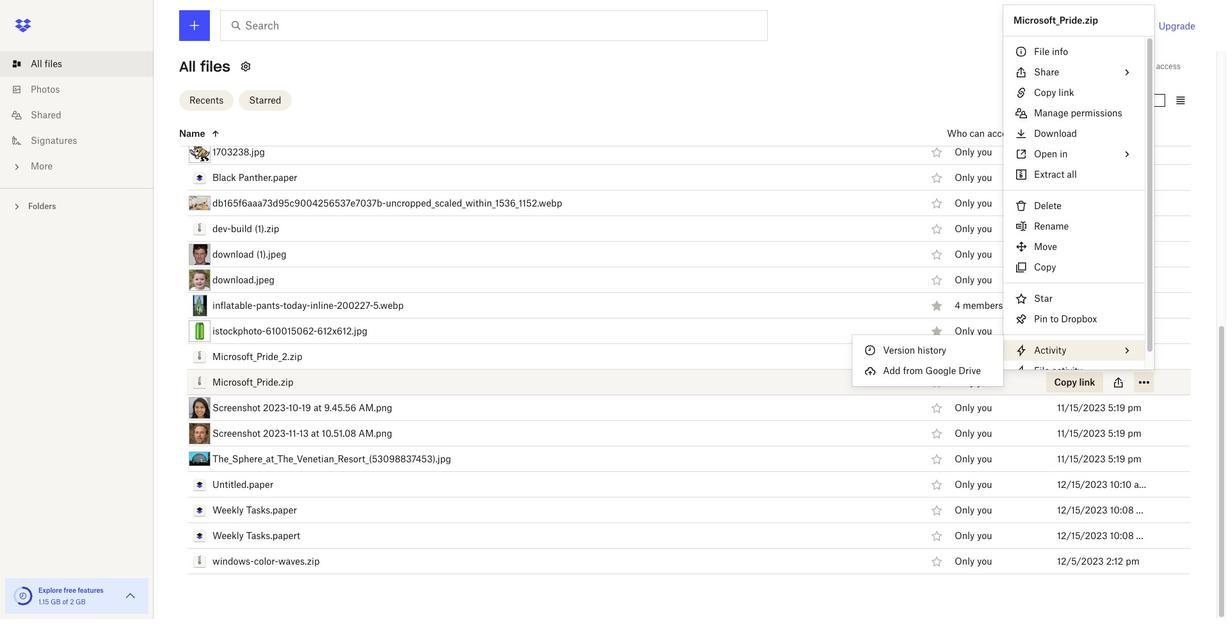 Task type: describe. For each thing, give the bounding box(es) containing it.
add to starred image for download (1).jpeg
[[929, 247, 945, 262]]

only you button for download.jpeg
[[955, 273, 992, 287]]

12/15/2023 10:08 am for weekly tasks.papert
[[1057, 530, 1150, 541]]

pin
[[1034, 314, 1048, 324]]

2:16
[[1106, 351, 1124, 362]]

12/5/2023 for 12/5/2023 2:11 pm
[[1057, 223, 1104, 234]]

james's
[[226, 69, 259, 80]]

copy link
[[1034, 87, 1074, 98]]

1 horizontal spatial all
[[179, 58, 196, 76]]

you for 1703238.jpg
[[977, 147, 992, 158]]

☑️
[[212, 69, 224, 80]]

uncropped_scaled_within_1536_1152.webp for db165f6aaa73d95c9004256537e7037b-
[[386, 197, 562, 208]]

/4570_university_ave____pierre_galant_1.0.jpg image
[[189, 119, 211, 134]]

free
[[64, 587, 76, 595]]

add to starred image for weekly tasks.paper
[[929, 503, 945, 518]]

0 vertical spatial access
[[1156, 61, 1181, 71]]

12/5/2023 2:16 pm
[[1057, 351, 1140, 362]]

11/15/2023 5:19 pm for istockphoto-610015062-612x612.jpg
[[1057, 325, 1142, 336]]

name screenshot 2023-10-19 at 9.45.56 am.png, modified 11/15/2023 5:19 pm, element
[[187, 396, 1191, 421]]

you for db165f6aaa73d95c9004256537e7037b-uncropped_scaled_within_1536_1152.webp
[[977, 198, 992, 209]]

download (1).jpeg
[[212, 249, 287, 260]]

you for black panther.paper
[[977, 172, 992, 183]]

52f9044b7e2655d26eb85c0b2abdc392-
[[212, 95, 389, 106]]

folders
[[28, 202, 56, 211]]

starred
[[249, 94, 281, 105]]

11/15/2023 5:19 pm for screenshot 2023-10-19 at 9.45.56 am.png
[[1057, 402, 1142, 413]]

you for untitled.paper
[[977, 479, 992, 490]]

weekly for weekly tasks.papert
[[212, 530, 244, 541]]

manage permissions
[[1034, 108, 1122, 118]]

the_sphere_at_the_venetian_resort_(53098837453).jpg link
[[212, 452, 451, 467]]

have
[[1137, 61, 1154, 71]]

/download.jpeg image
[[189, 269, 211, 291]]

pm for windows-color-waves.zip
[[1126, 556, 1140, 567]]

12/5/2023 2:10 pm
[[1057, 377, 1140, 388]]

you for weekly tasks.paper
[[977, 505, 992, 516]]

photos
[[31, 84, 60, 95]]

list containing all files
[[0, 44, 154, 188]]

link
[[1059, 87, 1074, 98]]

only inside the name 4570_university_ave____pierre_galant_1.0.jpg, modified 11/15/2023 5:19 pm, element
[[955, 121, 975, 132]]

file info menu item
[[1004, 42, 1145, 62]]

inflatable-pants-today-inline-200227-5.webp link
[[212, 298, 404, 313]]

/db165f6aaa73d95c9004256537e7037b uncropped_scaled_within_1536_1152.webp image
[[189, 196, 211, 211]]

weekly tasks.paper
[[212, 505, 297, 516]]

add to starred image for windows-color-waves.zip
[[929, 554, 945, 569]]

pm for dev-build (1).zip
[[1124, 223, 1138, 234]]

/download (1).jpeg image
[[189, 244, 211, 265]]

history
[[918, 345, 947, 356]]

download
[[1034, 128, 1077, 139]]

only for windows-color-waves.zip
[[955, 556, 975, 567]]

at for 9.45.56
[[314, 402, 322, 413]]

extract all menu item
[[1004, 164, 1145, 185]]

am.png for screenshot 2023-10-19 at 9.45.56 am.png
[[359, 402, 392, 413]]

at for 10.51.08
[[311, 428, 319, 439]]

only for 1703238.jpg
[[955, 147, 975, 158]]

1 horizontal spatial microsoft_pride.zip
[[1014, 15, 1098, 26]]

12/5/2023 for 12/5/2023 2:10 pm
[[1057, 377, 1104, 388]]

2 gb from the left
[[76, 598, 86, 606]]

in
[[1060, 148, 1068, 159]]

name _ my paper doc.paper, modified 12/13/2023 11:07 am, element
[[187, 37, 1191, 63]]

11/15/2023 for screenshot 2023-10-19 at 9.45.56 am.png
[[1057, 402, 1106, 413]]

move menu item
[[1004, 237, 1145, 257]]

photos link
[[10, 77, 154, 102]]

more
[[31, 161, 53, 172]]

11/15/2023 5:19 pm for the_sphere_at_the_venetian_resort_(53098837453).jpg
[[1057, 453, 1142, 464]]

only you inside the name 4570_university_ave____pierre_galant_1.0.jpg, modified 11/15/2023 5:19 pm, element
[[955, 121, 992, 132]]

12/15/2023 10:10 am
[[1057, 479, 1148, 490]]

11-
[[289, 428, 299, 439]]

signatures
[[31, 135, 77, 146]]

version history
[[883, 345, 947, 356]]

only you for weekly tasks.papert
[[955, 531, 992, 542]]

1703238.jpg link
[[212, 144, 265, 160]]

download menu item
[[1004, 124, 1145, 144]]

name black panther.paper, modified 12/15/2023 10:04 am, element
[[187, 165, 1191, 191]]

am for weekly tasks.paper
[[1136, 505, 1150, 516]]

name windows-color-waves.zip, modified 12/5/2023 2:12 pm, element
[[187, 549, 1191, 575]]

inflatable-
[[212, 300, 256, 311]]

only for black panther.paper
[[955, 172, 975, 183]]

istockphoto-
[[212, 325, 266, 336]]

12/5/2023 for 12/5/2023 2:12 pm
[[1057, 556, 1104, 567]]

activity menu item
[[1004, 340, 1145, 361]]

microsoft_pride_2.zip
[[212, 351, 302, 362]]

(1).jpeg
[[256, 249, 287, 260]]

/the_sphere_at_the_venetian_resort_(53098837453).jpg image
[[189, 452, 211, 467]]

star
[[1034, 293, 1053, 304]]

11/15/2023 for 1703238.jpg
[[1057, 146, 1106, 157]]

5:19 for the_sphere_at_the_venetian_resort_(53098837453).jpg
[[1108, 453, 1126, 464]]

add to starred image for screenshot 2023-11-13 at 10.51.08 am.png
[[929, 426, 945, 441]]

only for download (1).jpeg
[[955, 249, 975, 260]]

2
[[70, 598, 74, 606]]

name db165f6aaa73d95c9004256537e7037b-uncropped_scaled_within_1536_1152.webp, modified 11/15/2023 5:19 pm, element
[[187, 191, 1191, 216]]

9.45.56
[[324, 402, 356, 413]]

explore
[[38, 587, 62, 595]]

you inside the name 4570_university_ave____pierre_galant_1.0.jpg, modified 11/15/2023 5:19 pm, element
[[977, 121, 992, 132]]

10:08 for weekly tasks.papert
[[1110, 530, 1134, 541]]

/52f9044b7e2655d26eb85c0b2abdc392 uncropped_scaled_within_1536_1152.webp image
[[189, 93, 211, 108]]

11/15/2023 for download.jpeg
[[1057, 274, 1106, 285]]

200227-
[[337, 300, 373, 311]]

all inside list item
[[31, 58, 42, 69]]

only you button for the_sphere_at_the_venetian_resort_(53098837453).jpg
[[955, 453, 992, 467]]

members
[[963, 300, 1003, 311]]

windows-color-waves.zip link
[[212, 554, 320, 569]]

signatures link
[[10, 128, 154, 154]]

4
[[955, 300, 961, 311]]

who can access
[[947, 128, 1016, 139]]

share menu item
[[1004, 62, 1145, 83]]

10:06
[[1110, 69, 1134, 80]]

11/15/2023 5:19 pm for screenshot 2023-11-13 at 10.51.08 am.png
[[1057, 428, 1142, 439]]

13
[[299, 428, 309, 439]]

☑️ james's to-dos.paper
[[212, 69, 315, 80]]

google
[[926, 365, 956, 376]]

you for the_sphere_at_the_venetian_resort_(53098837453).jpg
[[977, 454, 992, 465]]

5:19 for screenshot 2023-10-19 at 9.45.56 am.png
[[1108, 402, 1126, 413]]

open in menu item
[[1004, 144, 1145, 164]]

untitled.paper
[[212, 479, 273, 490]]

delete menu item
[[1004, 196, 1145, 216]]

pm for screenshot 2023-11-13 at 10.51.08 am.png
[[1128, 428, 1142, 439]]

windows-
[[212, 556, 254, 567]]

activity
[[1034, 345, 1067, 356]]

istockphoto-610015062-612x612.jpg
[[212, 325, 367, 336]]

microsoft_pride.zip link
[[212, 375, 293, 390]]

add from google drive
[[883, 365, 981, 376]]

weekly tasks.papert
[[212, 530, 300, 541]]

pm for istockphoto-610015062-612x612.jpg
[[1128, 325, 1142, 336]]

starred button
[[239, 90, 292, 110]]

more image
[[10, 161, 23, 173]]

file activity menu item
[[1004, 361, 1145, 381]]

11:07
[[1110, 44, 1131, 55]]

drive
[[959, 365, 981, 376]]

/inflatable pants today inline 200227 5.webp image
[[192, 295, 207, 316]]

all files inside all files link
[[31, 58, 62, 69]]

can
[[970, 128, 985, 139]]

am for untitled.paper
[[1134, 479, 1148, 490]]

5.webp
[[373, 300, 404, 311]]

modified button
[[1050, 126, 1121, 141]]

11/15/2023 for the_sphere_at_the_venetian_resort_(53098837453).jpg
[[1057, 453, 1106, 464]]

download.jpeg
[[212, 274, 275, 285]]

4 members
[[955, 300, 1003, 311]]

only you for db165f6aaa73d95c9004256537e7037b-uncropped_scaled_within_1536_1152.webp
[[955, 198, 992, 209]]

shared
[[31, 109, 61, 120]]

weekly for weekly tasks.paper
[[212, 505, 244, 516]]

screenshot for screenshot 2023-11-13 at 10.51.08 am.png
[[212, 428, 261, 439]]

dev-build (1).zip link
[[212, 221, 279, 236]]

version history menu item
[[853, 340, 1004, 361]]

612x612.jpg
[[317, 325, 367, 336]]

only you button for weekly tasks.paper
[[955, 504, 992, 518]]

file for file activity
[[1034, 365, 1050, 376]]

pm for download.jpeg
[[1128, 274, 1142, 285]]

name 52f9044b7e2655d26eb85c0b2abdc392-uncropped_scaled_within_1536_1152.webp, modified 11/15/2023 5:19 pm, element
[[187, 88, 1191, 114]]

12/13/2023
[[1057, 44, 1108, 55]]

microsoft_pride.zip inside table
[[212, 377, 293, 388]]

tasks.paper
[[246, 505, 297, 516]]

all files link
[[10, 51, 154, 77]]

only you for dev-build (1).zip
[[955, 223, 992, 234]]

1 12/15/2023 from the top
[[1057, 69, 1108, 80]]

am for weekly tasks.papert
[[1136, 530, 1150, 541]]

only for untitled.paper
[[955, 479, 975, 490]]

add to starred image for the_sphere_at_the_venetian_resort_(53098837453).jpg
[[929, 452, 945, 467]]

5:19 for istockphoto-610015062-612x612.jpg
[[1108, 325, 1126, 336]]

pm for microsoft_pride_2.zip
[[1126, 351, 1140, 362]]

add to starred image for 1703238.jpg
[[929, 144, 945, 160]]

name istockphoto-610015062-612x612.jpg, modified 11/15/2023 5:19 pm, element
[[187, 319, 1191, 344]]

only you for black panther.paper
[[955, 172, 992, 183]]

features
[[78, 587, 104, 595]]

/istockphoto 610015062 612x612.jpg image
[[189, 320, 211, 342]]

access inside table
[[988, 128, 1016, 139]]

2023- for 10-
[[263, 402, 289, 413]]

name untitled.paper, modified 12/15/2023 10:10 am, element
[[187, 472, 1191, 498]]

modified
[[1050, 128, 1087, 139]]

am for black panther.paper
[[1136, 172, 1150, 183]]

table containing 12/13/2023 11:07 am
[[161, 0, 1191, 575]]

4570_university_ave____pierre_galant_1.0.jpg
[[212, 121, 400, 132]]

you for weekly tasks.papert
[[977, 531, 992, 542]]

add to starred image for screenshot 2023-10-19 at 9.45.56 am.png
[[929, 400, 945, 416]]

name 1703238.jpg, modified 11/15/2023 5:19 pm, element
[[187, 140, 1191, 165]]

2:12
[[1106, 556, 1123, 567]]

rename
[[1034, 221, 1069, 232]]

12/15/2023 10:06 am
[[1057, 69, 1150, 80]]

screenshot 2023-11-13 at 10.51.08 am.png
[[212, 428, 392, 439]]

am.png for screenshot 2023-11-13 at 10.51.08 am.png
[[359, 428, 392, 439]]

1 11/15/2023 5:19 pm from the top
[[1057, 95, 1142, 106]]



Task type: vqa. For each thing, say whether or not it's contained in the screenshot.
Create related to Create your signature
no



Task type: locate. For each thing, give the bounding box(es) containing it.
2 2023- from the top
[[263, 428, 289, 439]]

12/5/2023 left 2:12
[[1057, 556, 1104, 567]]

add from google drive menu item
[[853, 361, 1004, 381]]

explore free features 1.15 gb of 2 gb
[[38, 587, 104, 606]]

weekly up windows-
[[212, 530, 244, 541]]

1 add to starred image from the top
[[929, 196, 945, 211]]

am right 10:10
[[1134, 479, 1148, 490]]

2 only you button from the top
[[955, 145, 992, 159]]

pm for microsoft_pride.zip
[[1126, 377, 1140, 388]]

15 only you from the top
[[955, 531, 992, 542]]

you inside name download (1).jpeg, modified 11/15/2023 5:19 pm, element
[[977, 249, 992, 260]]

add to starred image for dev-build (1).zip
[[929, 221, 945, 236]]

only inside the name untitled.paper, modified 12/15/2023 10:10 am, element
[[955, 479, 975, 490]]

am inside name _ my paper doc.paper, modified 12/13/2023 11:07 am, element
[[1133, 44, 1147, 55]]

16 only you from the top
[[955, 556, 992, 567]]

12/15/2023 10:08 am inside name weekly tasks.paper, modified 12/15/2023 10:08 am, element
[[1057, 505, 1150, 516]]

11/15/2023 for istockphoto-610015062-612x612.jpg
[[1057, 325, 1106, 336]]

3 11/15/2023 5:19 pm from the top
[[1057, 146, 1142, 157]]

am inside name ☑️ james's to-dos.paper, modified 12/15/2023 10:06 am, element
[[1137, 69, 1150, 80]]

2023- for 11-
[[263, 428, 289, 439]]

add to starred image
[[929, 144, 945, 160], [929, 170, 945, 185], [929, 349, 945, 364], [929, 426, 945, 441], [929, 452, 945, 467], [929, 503, 945, 518], [929, 554, 945, 569]]

weekly down untitled.paper link on the left bottom
[[212, 505, 244, 516]]

5 add to starred image from the top
[[929, 375, 945, 390]]

9 only you button from the top
[[955, 376, 992, 390]]

2 add to starred image from the top
[[929, 221, 945, 236]]

all
[[1067, 169, 1077, 180]]

add to starred image inside the name untitled.paper, modified 12/15/2023 10:10 am, element
[[929, 477, 945, 493]]

download
[[212, 249, 254, 260]]

info
[[1052, 46, 1068, 57]]

2 only you from the top
[[955, 147, 992, 158]]

1 vertical spatial 12/15/2023 10:08 am
[[1057, 530, 1150, 541]]

12/5/2023 for 12/5/2023 2:16 pm
[[1057, 351, 1104, 362]]

only you button for black panther.paper
[[955, 171, 992, 185]]

12/15/2023 for tasks.papert
[[1057, 530, 1108, 541]]

1 only you button from the top
[[955, 120, 992, 134]]

12/15/2023 10:04 am
[[1057, 172, 1150, 183]]

10 only you button from the top
[[955, 401, 992, 415]]

12/15/2023 up 12/5/2023 2:12 pm
[[1057, 530, 1108, 541]]

3 5:19 from the top
[[1108, 146, 1126, 157]]

only you for download.jpeg
[[955, 275, 992, 286]]

add
[[883, 365, 901, 376]]

12/15/2023 down open in menu item
[[1057, 172, 1108, 183]]

11/15/2023 5:19 pm for download.jpeg
[[1057, 274, 1142, 285]]

2023- left 19
[[263, 402, 289, 413]]

2 12/15/2023 10:08 am from the top
[[1057, 530, 1150, 541]]

only you inside name download (1).jpeg, modified 11/15/2023 5:19 pm, element
[[955, 249, 992, 260]]

12/15/2023 10:08 am inside name weekly tasks.papert, modified 12/15/2023 10:08 am, element
[[1057, 530, 1150, 541]]

1 gb from the left
[[51, 598, 61, 606]]

screenshot inside "link"
[[212, 428, 261, 439]]

add to starred image for weekly tasks.papert
[[929, 528, 945, 544]]

activity
[[1052, 365, 1083, 376]]

copy inside menu item
[[1034, 262, 1056, 273]]

12/15/2023 for panther.paper
[[1057, 172, 1108, 183]]

file inside menu item
[[1034, 365, 1050, 376]]

only for microsoft_pride.zip
[[955, 377, 975, 388]]

3 add to starred image from the top
[[929, 247, 945, 262]]

black
[[212, 172, 236, 183]]

5 11/15/2023 from the top
[[1057, 249, 1106, 260]]

am inside name weekly tasks.papert, modified 12/15/2023 10:08 am, element
[[1136, 530, 1150, 541]]

0 vertical spatial 2023-
[[263, 402, 289, 413]]

you inside name dev-build (1).zip, modified 12/5/2023 2:11 pm, element
[[977, 223, 992, 234]]

copy menu item
[[1004, 257, 1145, 278]]

1 vertical spatial screenshot
[[212, 428, 261, 439]]

uncropped_scaled_within_1536_1152.webp
[[389, 95, 565, 106], [386, 197, 562, 208]]

1 remove from starred image from the top
[[929, 298, 945, 313]]

name inflatable-pants-today-inline-200227-5.webp, modified 11/15/2023 5:19 pm, element
[[187, 293, 1191, 319]]

at right '13'
[[311, 428, 319, 439]]

4 members button
[[955, 299, 1003, 313]]

the_sphere_at_the_venetian_resort_(53098837453).jpg
[[212, 453, 451, 464]]

13 only you button from the top
[[955, 478, 992, 492]]

am inside name black panther.paper, modified 12/15/2023 10:04 am, element
[[1136, 172, 1150, 183]]

10:08 up 2:12
[[1110, 530, 1134, 541]]

only you button inside name windows-color-waves.zip, modified 12/5/2023 2:12 pm, element
[[955, 555, 992, 569]]

only for screenshot 2023-11-13 at 10.51.08 am.png
[[955, 428, 975, 439]]

only you inside name the_sphere_at_the_venetian_resort_(53098837453).jpg, modified 11/15/2023 5:19 pm, element
[[955, 454, 992, 465]]

1 vertical spatial 2023-
[[263, 428, 289, 439]]

untitled.paper link
[[212, 477, 273, 493]]

12/5/2023 up activity
[[1057, 351, 1104, 362]]

add to starred image inside name weekly tasks.papert, modified 12/15/2023 10:08 am, element
[[929, 528, 945, 544]]

only you inside name black panther.paper, modified 12/15/2023 10:04 am, element
[[955, 172, 992, 183]]

am inside the name untitled.paper, modified 12/15/2023 10:10 am, element
[[1134, 479, 1148, 490]]

11/15/2023 for screenshot 2023-11-13 at 10.51.08 am.png
[[1057, 428, 1106, 439]]

pm for screenshot 2023-10-19 at 9.45.56 am.png
[[1128, 402, 1142, 413]]

microsoft_pride.zip
[[1014, 15, 1098, 26], [212, 377, 293, 388]]

access right have
[[1156, 61, 1181, 71]]

1 vertical spatial 10:08
[[1110, 530, 1134, 541]]

only you button inside name weekly tasks.papert, modified 12/15/2023 10:08 am, element
[[955, 529, 992, 543]]

13 only you from the top
[[955, 479, 992, 490]]

remove from starred image for 4 members
[[929, 298, 945, 313]]

only inside name the_sphere_at_the_venetian_resort_(53098837453).jpg, modified 11/15/2023 5:19 pm, element
[[955, 454, 975, 465]]

pin to dropbox menu item
[[1004, 309, 1145, 330]]

10:10
[[1110, 479, 1132, 490]]

only inside name db165f6aaa73d95c9004256537e7037b-uncropped_scaled_within_1536_1152.webp, modified 11/15/2023 5:19 pm, element
[[955, 198, 975, 209]]

11 only you from the top
[[955, 428, 992, 439]]

1 10:08 from the top
[[1110, 505, 1134, 516]]

name microsoft_pride_2.zip, modified 12/5/2023 2:16 pm, element
[[187, 344, 1191, 370]]

15 only you button from the top
[[955, 529, 992, 543]]

11/15/2023 5:19 pm for 1703238.jpg
[[1057, 146, 1142, 157]]

only you button inside name the_sphere_at_the_venetian_resort_(53098837453).jpg, modified 11/15/2023 5:19 pm, element
[[955, 453, 992, 467]]

12 only you button from the top
[[955, 453, 992, 467]]

copy down share
[[1034, 87, 1056, 98]]

pm
[[1128, 95, 1142, 106], [1128, 121, 1142, 132], [1128, 146, 1142, 157], [1128, 197, 1142, 208], [1124, 223, 1138, 234], [1128, 249, 1142, 260], [1128, 274, 1142, 285], [1128, 325, 1142, 336], [1126, 351, 1140, 362], [1126, 377, 1140, 388], [1128, 402, 1142, 413], [1128, 428, 1142, 439], [1128, 453, 1142, 464], [1126, 556, 1140, 567]]

add to starred image inside the name screenshot 2023-10-19 at 9.45.56 am.png, modified 11/15/2023 5:19 pm, element
[[929, 400, 945, 416]]

1 file from the top
[[1034, 46, 1050, 57]]

5 5:19 from the top
[[1108, 249, 1126, 260]]

0 horizontal spatial microsoft_pride.zip
[[212, 377, 293, 388]]

1 vertical spatial file
[[1034, 365, 1050, 376]]

name button
[[179, 126, 916, 141]]

1 screenshot from the top
[[212, 402, 261, 413]]

you inside name weekly tasks.papert, modified 12/15/2023 10:08 am, element
[[977, 531, 992, 542]]

pm for db165f6aaa73d95c9004256537e7037b-uncropped_scaled_within_1536_1152.webp
[[1128, 197, 1142, 208]]

only you button for untitled.paper
[[955, 478, 992, 492]]

6 add to starred image from the top
[[929, 503, 945, 518]]

9 11/15/2023 5:19 pm from the top
[[1057, 428, 1142, 439]]

name weekly tasks.paper, modified 12/15/2023 10:08 am, element
[[187, 498, 1191, 524]]

list
[[0, 44, 154, 188]]

0 vertical spatial 10:08
[[1110, 505, 1134, 516]]

2 5:19 from the top
[[1108, 121, 1126, 132]]

0 vertical spatial weekly
[[212, 505, 244, 516]]

only you button for weekly tasks.papert
[[955, 529, 992, 543]]

name ☑️ james's to-dos.paper, modified 12/15/2023 10:06 am, element
[[187, 63, 1191, 88]]

1 12/15/2023 10:08 am from the top
[[1057, 505, 1150, 516]]

copy for copy link
[[1034, 87, 1056, 98]]

only you button inside name download (1).jpeg, modified 11/15/2023 5:19 pm, element
[[955, 248, 992, 262]]

remove from starred image for only you
[[929, 324, 945, 339]]

dos.paper
[[274, 69, 315, 80]]

2 copy from the top
[[1034, 262, 1056, 273]]

you for microsoft_pride.zip
[[977, 377, 992, 388]]

add to starred image inside name windows-color-waves.zip, modified 12/5/2023 2:12 pm, element
[[929, 554, 945, 569]]

only you button inside name black panther.paper, modified 12/15/2023 10:04 am, element
[[955, 171, 992, 185]]

3 add to starred image from the top
[[929, 349, 945, 364]]

add to starred image inside name the_sphere_at_the_venetian_resort_(53098837453).jpg, modified 11/15/2023 5:19 pm, element
[[929, 452, 945, 467]]

3 12/15/2023 from the top
[[1057, 479, 1108, 490]]

only you inside the name untitled.paper, modified 12/15/2023 10:10 am, element
[[955, 479, 992, 490]]

1 11/15/2023 from the top
[[1057, 95, 1106, 106]]

5:19
[[1108, 95, 1126, 106], [1108, 121, 1126, 132], [1108, 146, 1126, 157], [1108, 197, 1126, 208], [1108, 249, 1126, 260], [1108, 274, 1126, 285], [1108, 325, 1126, 336], [1108, 402, 1126, 413], [1108, 428, 1126, 439], [1108, 453, 1126, 464]]

only for weekly tasks.papert
[[955, 531, 975, 542]]

add to starred image inside name black panther.paper, modified 12/15/2023 10:04 am, element
[[929, 170, 945, 185]]

1 copy from the top
[[1034, 87, 1056, 98]]

1 5:19 from the top
[[1108, 95, 1126, 106]]

11/15/2023 5:19 pm for download (1).jpeg
[[1057, 249, 1142, 260]]

files up photos
[[45, 58, 62, 69]]

to
[[1050, 314, 1059, 324]]

5 only you from the top
[[955, 223, 992, 234]]

3 only you button from the top
[[955, 171, 992, 185]]

copy link menu item
[[1004, 83, 1145, 103]]

version
[[883, 345, 915, 356]]

name 4570_university_ave____pierre_galant_1.0.jpg, modified 11/15/2023 5:19 pm, element
[[187, 114, 1191, 140]]

10 only you from the top
[[955, 403, 992, 414]]

download (1).jpeg link
[[212, 247, 287, 262]]

only you inside the name screenshot 2023-10-19 at 9.45.56 am.png, modified 11/15/2023 5:19 pm, element
[[955, 403, 992, 414]]

only for the_sphere_at_the_venetian_resort_(53098837453).jpg
[[955, 454, 975, 465]]

☑️ james's to-dos.paper link
[[212, 68, 315, 83]]

5 11/15/2023 5:19 pm from the top
[[1057, 249, 1142, 260]]

only you inside name db165f6aaa73d95c9004256537e7037b-uncropped_scaled_within_1536_1152.webp, modified 11/15/2023 5:19 pm, element
[[955, 198, 992, 209]]

only you button inside name download.jpeg, modified 11/15/2023 5:19 pm, element
[[955, 273, 992, 287]]

only you for istockphoto-610015062-612x612.jpg
[[955, 326, 992, 337]]

10:08 for weekly tasks.paper
[[1110, 505, 1134, 516]]

0 horizontal spatial all files
[[31, 58, 62, 69]]

you inside name the_sphere_at_the_venetian_resort_(53098837453).jpg, modified 11/15/2023 5:19 pm, element
[[977, 454, 992, 465]]

0 horizontal spatial access
[[988, 128, 1016, 139]]

12/15/2023 10:08 am down 12/15/2023 10:10 am
[[1057, 505, 1150, 516]]

12/15/2023 10:08 am for weekly tasks.paper
[[1057, 505, 1150, 516]]

of
[[62, 598, 68, 606]]

9 11/15/2023 from the top
[[1057, 428, 1106, 439]]

9 only you from the top
[[955, 377, 992, 388]]

only inside name black panther.paper, modified 12/15/2023 10:04 am, element
[[955, 172, 975, 183]]

table
[[161, 0, 1191, 575]]

12/15/2023
[[1057, 69, 1108, 80], [1057, 172, 1108, 183], [1057, 479, 1108, 490], [1057, 505, 1108, 516], [1057, 530, 1108, 541]]

only inside name windows-color-waves.zip, modified 12/5/2023 2:12 pm, element
[[955, 556, 975, 567]]

add to starred image for download.jpeg
[[929, 272, 945, 288]]

0 vertical spatial screenshot
[[212, 402, 261, 413]]

inflatable-pants-today-inline-200227-5.webp
[[212, 300, 404, 311]]

only inside name dev-build (1).zip, modified 12/5/2023 2:11 pm, element
[[955, 223, 975, 234]]

0 vertical spatial copy
[[1034, 87, 1056, 98]]

1 horizontal spatial all files
[[179, 58, 230, 76]]

copy for copy
[[1034, 262, 1056, 273]]

1 12/5/2023 from the top
[[1057, 223, 1104, 234]]

screenshot for screenshot 2023-10-19 at 9.45.56 am.png
[[212, 402, 261, 413]]

all up photos
[[31, 58, 42, 69]]

2 12/15/2023 from the top
[[1057, 172, 1108, 183]]

only you inside name weekly tasks.paper, modified 12/15/2023 10:08 am, element
[[955, 505, 992, 516]]

tasks.papert
[[246, 530, 300, 541]]

remove from starred image inside name istockphoto-610015062-612x612.jpg, modified 11/15/2023 5:19 pm, element
[[929, 324, 945, 339]]

add to starred image inside name weekly tasks.paper, modified 12/15/2023 10:08 am, element
[[929, 503, 945, 518]]

only you button for windows-color-waves.zip
[[955, 555, 992, 569]]

2 file from the top
[[1034, 365, 1050, 376]]

all files list item
[[0, 51, 154, 77]]

5 add to starred image from the top
[[929, 452, 945, 467]]

only inside name weekly tasks.papert, modified 12/15/2023 10:08 am, element
[[955, 531, 975, 542]]

7 add to starred image from the top
[[929, 554, 945, 569]]

you for download.jpeg
[[977, 275, 992, 286]]

microsoft_pride.zip down microsoft_pride_2.zip 'link' at left bottom
[[212, 377, 293, 388]]

name weekly tasks.papert, modified 12/15/2023 10:08 am, element
[[187, 524, 1191, 549]]

4 only you button from the top
[[955, 197, 992, 211]]

only you for screenshot 2023-10-19 at 9.45.56 am.png
[[955, 403, 992, 414]]

db165f6aaa73d95c9004256537e7037b-
[[212, 197, 386, 208]]

6 11/15/2023 5:19 pm from the top
[[1057, 274, 1142, 285]]

5:19 for screenshot 2023-11-13 at 10.51.08 am.png
[[1108, 428, 1126, 439]]

weekly tasks.papert link
[[212, 528, 300, 544]]

name the_sphere_at_the_venetian_resort_(53098837453).jpg, modified 11/15/2023 5:19 pm, element
[[187, 447, 1191, 472]]

screenshot down microsoft_pride.zip "link"
[[212, 402, 261, 413]]

open in
[[1034, 148, 1068, 159]]

files up the recents
[[200, 58, 230, 76]]

only inside name weekly tasks.paper, modified 12/15/2023 10:08 am, element
[[955, 505, 975, 516]]

2023- left '13'
[[263, 428, 289, 439]]

remove from starred image up history in the bottom of the page
[[929, 324, 945, 339]]

am up only you have access
[[1133, 44, 1147, 55]]

only you inside name weekly tasks.papert, modified 12/15/2023 10:08 am, element
[[955, 531, 992, 542]]

0 horizontal spatial files
[[45, 58, 62, 69]]

only inside name screenshot 2023-11-13 at 10.51.08 am.png, modified 11/15/2023 5:19 pm, element
[[955, 428, 975, 439]]

pants-
[[256, 300, 283, 311]]

only you button for dev-build (1).zip
[[955, 222, 992, 236]]

0 horizontal spatial gb
[[51, 598, 61, 606]]

add to starred image for microsoft_pride_2.zip
[[929, 349, 945, 364]]

1 vertical spatial copy
[[1034, 262, 1056, 273]]

am right 10:06
[[1137, 69, 1150, 80]]

8 11/15/2023 from the top
[[1057, 402, 1106, 413]]

2023-
[[263, 402, 289, 413], [263, 428, 289, 439]]

you inside name black panther.paper, modified 12/15/2023 10:04 am, element
[[977, 172, 992, 183]]

you for windows-color-waves.zip
[[977, 556, 992, 567]]

12/5/2023 up the move menu item
[[1057, 223, 1104, 234]]

10 11/15/2023 from the top
[[1057, 453, 1106, 464]]

14 only you button from the top
[[955, 504, 992, 518]]

12/13/2023 11:07 am
[[1057, 44, 1147, 55]]

2 12/5/2023 from the top
[[1057, 351, 1104, 362]]

upgrade link
[[1159, 20, 1196, 31]]

1 add to starred image from the top
[[929, 144, 945, 160]]

extract
[[1034, 169, 1065, 180]]

all files up photos
[[31, 58, 62, 69]]

10.51.08
[[322, 428, 356, 439]]

you inside name db165f6aaa73d95c9004256537e7037b-uncropped_scaled_within_1536_1152.webp, modified 11/15/2023 5:19 pm, element
[[977, 198, 992, 209]]

610015062-
[[266, 325, 317, 336]]

3 only you from the top
[[955, 172, 992, 183]]

file activity
[[1034, 365, 1083, 376]]

recents button
[[179, 90, 234, 110]]

screenshot right /screenshot 2023-11-13 at 10.51.08 am.png icon
[[212, 428, 261, 439]]

add to starred image
[[929, 196, 945, 211], [929, 221, 945, 236], [929, 247, 945, 262], [929, 272, 945, 288], [929, 375, 945, 390], [929, 400, 945, 416], [929, 477, 945, 493], [929, 528, 945, 544]]

you for screenshot 2023-11-13 at 10.51.08 am.png
[[977, 428, 992, 439]]

file inside 'menu item'
[[1034, 46, 1050, 57]]

10-
[[289, 402, 302, 413]]

only for db165f6aaa73d95c9004256537e7037b-uncropped_scaled_within_1536_1152.webp
[[955, 198, 975, 209]]

am.png inside the screenshot 2023-11-13 at 10.51.08 am.png "link"
[[359, 428, 392, 439]]

open
[[1034, 148, 1058, 159]]

2023- inside "link"
[[263, 428, 289, 439]]

screenshot
[[212, 402, 261, 413], [212, 428, 261, 439]]

am.png right 9.45.56
[[359, 402, 392, 413]]

am right 10:04
[[1136, 172, 1150, 183]]

you for download (1).jpeg
[[977, 249, 992, 260]]

copy down move
[[1034, 262, 1056, 273]]

at
[[314, 402, 322, 413], [311, 428, 319, 439]]

rename menu item
[[1004, 216, 1145, 237]]

only you button inside name 1703238.jpg, modified 11/15/2023 5:19 pm, element
[[955, 145, 992, 159]]

all files up the recents
[[179, 58, 230, 76]]

12/15/2023 left 10:10
[[1057, 479, 1108, 490]]

waves.zip
[[278, 556, 320, 567]]

10:08 down 10:10
[[1110, 505, 1134, 516]]

only you button inside the name 4570_university_ave____pierre_galant_1.0.jpg, modified 11/15/2023 5:19 pm, element
[[955, 120, 992, 134]]

all left ☑️
[[179, 58, 196, 76]]

only inside name microsoft_pride.zip, modified 12/5/2023 2:10 pm, element
[[955, 377, 975, 388]]

gb left of
[[51, 598, 61, 606]]

only for weekly tasks.paper
[[955, 505, 975, 516]]

only you inside name istockphoto-610015062-612x612.jpg, modified 11/15/2023 5:19 pm, element
[[955, 326, 992, 337]]

am down 12/15/2023 10:10 am
[[1136, 505, 1150, 516]]

pm for download (1).jpeg
[[1128, 249, 1142, 260]]

only you button inside name microsoft_pride.zip, modified 12/5/2023 2:10 pm, element
[[955, 376, 992, 390]]

6 11/15/2023 from the top
[[1057, 274, 1106, 285]]

at inside "link"
[[311, 428, 319, 439]]

8 only you from the top
[[955, 326, 992, 337]]

12/15/2023 up copy link "menu item" in the right top of the page
[[1057, 69, 1108, 80]]

only inside name download.jpeg, modified 11/15/2023 5:19 pm, element
[[955, 275, 975, 286]]

only you inside name windows-color-waves.zip, modified 12/5/2023 2:12 pm, element
[[955, 556, 992, 567]]

dropbox image
[[10, 13, 36, 38]]

6 only you from the top
[[955, 249, 992, 260]]

0 vertical spatial file
[[1034, 46, 1050, 57]]

0 horizontal spatial all
[[31, 58, 42, 69]]

5:19 for download.jpeg
[[1108, 274, 1126, 285]]

2 am.png from the top
[[359, 428, 392, 439]]

only you for windows-color-waves.zip
[[955, 556, 992, 567]]

from
[[903, 365, 923, 376]]

only you inside name 1703238.jpg, modified 11/15/2023 5:19 pm, element
[[955, 147, 992, 158]]

12/15/2023 down 12/15/2023 10:10 am
[[1057, 505, 1108, 516]]

11 only you button from the top
[[955, 427, 992, 441]]

only inside name istockphoto-610015062-612x612.jpg, modified 11/15/2023 5:19 pm, element
[[955, 326, 975, 337]]

only inside name download (1).jpeg, modified 11/15/2023 5:19 pm, element
[[955, 249, 975, 260]]

am inside name weekly tasks.paper, modified 12/15/2023 10:08 am, element
[[1136, 505, 1150, 516]]

(1).zip
[[255, 223, 279, 234]]

1 vertical spatial am.png
[[359, 428, 392, 439]]

11/15/2023 5:19 pm for db165f6aaa73d95c9004256537e7037b-uncropped_scaled_within_1536_1152.webp
[[1057, 197, 1142, 208]]

am.png inside screenshot 2023-10-19 at 9.45.56 am.png link
[[359, 402, 392, 413]]

4 12/5/2023 from the top
[[1057, 556, 1104, 567]]

8 add to starred image from the top
[[929, 528, 945, 544]]

only you button for db165f6aaa73d95c9004256537e7037b-uncropped_scaled_within_1536_1152.webp
[[955, 197, 992, 211]]

name download (1).jpeg, modified 11/15/2023 5:19 pm, element
[[187, 242, 1191, 268]]

7 11/15/2023 from the top
[[1057, 325, 1106, 336]]

1 vertical spatial at
[[311, 428, 319, 439]]

add to starred image inside name microsoft_pride_2.zip, modified 12/5/2023 2:16 pm, element
[[929, 349, 945, 364]]

add to starred image for microsoft_pride.zip
[[929, 375, 945, 390]]

0 vertical spatial remove from starred image
[[929, 298, 945, 313]]

only inside name 1703238.jpg, modified 11/15/2023 5:19 pm, element
[[955, 147, 975, 158]]

only you button inside name screenshot 2023-11-13 at 10.51.08 am.png, modified 11/15/2023 5:19 pm, element
[[955, 427, 992, 441]]

2 11/15/2023 from the top
[[1057, 121, 1106, 132]]

microsoft_pride.zip up the info
[[1014, 15, 1098, 26]]

extract all
[[1034, 169, 1077, 180]]

star menu item
[[1004, 289, 1145, 309]]

8 only you button from the top
[[955, 325, 992, 339]]

pm for 1703238.jpg
[[1128, 146, 1142, 157]]

12/5/2023
[[1057, 223, 1104, 234], [1057, 351, 1104, 362], [1057, 377, 1104, 388], [1057, 556, 1104, 567]]

only you
[[955, 121, 992, 132], [955, 147, 992, 158], [955, 172, 992, 183], [955, 198, 992, 209], [955, 223, 992, 234], [955, 249, 992, 260], [955, 275, 992, 286], [955, 326, 992, 337], [955, 377, 992, 388], [955, 403, 992, 414], [955, 428, 992, 439], [955, 454, 992, 465], [955, 479, 992, 490], [955, 505, 992, 516], [955, 531, 992, 542], [955, 556, 992, 567]]

remove from starred image
[[929, 298, 945, 313], [929, 324, 945, 339]]

12 only you from the top
[[955, 454, 992, 465]]

1 2023- from the top
[[263, 402, 289, 413]]

12/15/2023 for tasks.paper
[[1057, 505, 1108, 516]]

14 only you from the top
[[955, 505, 992, 516]]

5 12/15/2023 from the top
[[1057, 530, 1108, 541]]

12/15/2023 10:08 am up 12/5/2023 2:12 pm
[[1057, 530, 1150, 541]]

8 5:19 from the top
[[1108, 402, 1126, 413]]

gb
[[51, 598, 61, 606], [76, 598, 86, 606]]

only you inside name microsoft_pride.zip, modified 12/5/2023 2:10 pm, element
[[955, 377, 992, 388]]

you inside name screenshot 2023-11-13 at 10.51.08 am.png, modified 11/15/2023 5:19 pm, element
[[977, 428, 992, 439]]

you inside name microsoft_pride.zip, modified 12/5/2023 2:10 pm, element
[[977, 377, 992, 388]]

am.png right 10.51.08
[[359, 428, 392, 439]]

only you inside name download.jpeg, modified 11/15/2023 5:19 pm, element
[[955, 275, 992, 286]]

1 vertical spatial uncropped_scaled_within_1536_1152.webp
[[386, 197, 562, 208]]

file down activity
[[1034, 365, 1050, 376]]

gb right 2 at the bottom of page
[[76, 598, 86, 606]]

screenshot 2023-10-19 at 9.45.56 am.png link
[[212, 400, 392, 416]]

10:04
[[1110, 172, 1134, 183]]

only for istockphoto-610015062-612x612.jpg
[[955, 326, 975, 337]]

screenshot 2023-11-13 at 10.51.08 am.png link
[[212, 426, 392, 441]]

you
[[1122, 61, 1135, 71], [977, 121, 992, 132], [977, 147, 992, 158], [977, 172, 992, 183], [977, 198, 992, 209], [977, 223, 992, 234], [977, 249, 992, 260], [977, 275, 992, 286], [977, 326, 992, 337], [977, 377, 992, 388], [977, 403, 992, 414], [977, 428, 992, 439], [977, 454, 992, 465], [977, 479, 992, 490], [977, 505, 992, 516], [977, 531, 992, 542], [977, 556, 992, 567]]

add to starred image inside name screenshot 2023-11-13 at 10.51.08 am.png, modified 11/15/2023 5:19 pm, element
[[929, 426, 945, 441]]

add to starred image for db165f6aaa73d95c9004256537e7037b-uncropped_scaled_within_1536_1152.webp
[[929, 196, 945, 211]]

only you button
[[955, 120, 992, 134], [955, 145, 992, 159], [955, 171, 992, 185], [955, 197, 992, 211], [955, 222, 992, 236], [955, 248, 992, 262], [955, 273, 992, 287], [955, 325, 992, 339], [955, 376, 992, 390], [955, 401, 992, 415], [955, 427, 992, 441], [955, 453, 992, 467], [955, 478, 992, 492], [955, 504, 992, 518], [955, 529, 992, 543], [955, 555, 992, 569]]

4 11/15/2023 5:19 pm from the top
[[1057, 197, 1142, 208]]

am up 12/5/2023 2:12 pm
[[1136, 530, 1150, 541]]

/1703238.jpg image
[[189, 141, 211, 163]]

you inside name 1703238.jpg, modified 11/15/2023 5:19 pm, element
[[977, 147, 992, 158]]

12/5/2023 2:12 pm
[[1057, 556, 1140, 567]]

dropbox
[[1061, 314, 1097, 324]]

6 only you button from the top
[[955, 248, 992, 262]]

db165f6aaa73d95c9004256537e7037b-uncropped_scaled_within_1536_1152.webp
[[212, 197, 562, 208]]

files inside all files link
[[45, 58, 62, 69]]

11/15/2023
[[1057, 95, 1106, 106], [1057, 121, 1106, 132], [1057, 146, 1106, 157], [1057, 197, 1106, 208], [1057, 249, 1106, 260], [1057, 274, 1106, 285], [1057, 325, 1106, 336], [1057, 402, 1106, 413], [1057, 428, 1106, 439], [1057, 453, 1106, 464]]

10 11/15/2023 5:19 pm from the top
[[1057, 453, 1142, 464]]

file
[[1034, 46, 1050, 57], [1034, 365, 1050, 376]]

add to starred image for untitled.paper
[[929, 477, 945, 493]]

name dev-build (1).zip, modified 12/5/2023 2:11 pm, element
[[187, 216, 1191, 242]]

2 11/15/2023 5:19 pm from the top
[[1057, 121, 1142, 132]]

only you button for screenshot 2023-11-13 at 10.51.08 am.png
[[955, 427, 992, 441]]

7 add to starred image from the top
[[929, 477, 945, 493]]

name screenshot 2023-11-13 at 10.51.08 am.png, modified 11/15/2023 5:19 pm, element
[[187, 421, 1191, 447]]

52f9044b7e2655d26eb85c0b2abdc392-uncropped_scaled_within_1536_1152.webp link
[[212, 93, 565, 108]]

/screenshot 2023-10-19 at 9.45.56 am.png image
[[189, 397, 211, 419]]

only you button for microsoft_pride.zip
[[955, 376, 992, 390]]

/screenshot 2023-11-13 at 10.51.08 am.png image
[[189, 423, 211, 445]]

you inside the name screenshot 2023-10-19 at 9.45.56 am.png, modified 11/15/2023 5:19 pm, element
[[977, 403, 992, 414]]

4 11/15/2023 from the top
[[1057, 197, 1106, 208]]

file left the info
[[1034, 46, 1050, 57]]

0 vertical spatial uncropped_scaled_within_1536_1152.webp
[[389, 95, 565, 106]]

1 vertical spatial weekly
[[212, 530, 244, 541]]

0 vertical spatial at
[[314, 402, 322, 413]]

only you inside name screenshot 2023-11-13 at 10.51.08 am.png, modified 11/15/2023 5:19 pm, element
[[955, 428, 992, 439]]

10 5:19 from the top
[[1108, 453, 1126, 464]]

2 screenshot from the top
[[212, 428, 261, 439]]

you inside name weekly tasks.paper, modified 12/15/2023 10:08 am, element
[[977, 505, 992, 516]]

only you button for download (1).jpeg
[[955, 248, 992, 262]]

name microsoft_pride.zip, modified 12/5/2023 2:10 pm, element
[[187, 370, 1191, 396]]

build
[[231, 223, 252, 234]]

12/5/2023 down activity
[[1057, 377, 1104, 388]]

4 add to starred image from the top
[[929, 272, 945, 288]]

1 horizontal spatial access
[[1156, 61, 1181, 71]]

1 weekly from the top
[[212, 505, 244, 516]]

only you inside name dev-build (1).zip, modified 12/5/2023 2:11 pm, element
[[955, 223, 992, 234]]

only you for microsoft_pride.zip
[[955, 377, 992, 388]]

0 vertical spatial am.png
[[359, 402, 392, 413]]

4 12/15/2023 from the top
[[1057, 505, 1108, 516]]

black panther.paper
[[212, 172, 297, 183]]

only you have access
[[1103, 61, 1181, 71]]

manage permissions menu item
[[1004, 103, 1145, 124]]

6 5:19 from the top
[[1108, 274, 1126, 285]]

you inside name istockphoto-610015062-612x612.jpg, modified 11/15/2023 5:19 pm, element
[[977, 326, 992, 337]]

name download.jpeg, modified 11/15/2023 5:19 pm, element
[[187, 268, 1191, 293]]

1703238.jpg
[[212, 146, 265, 157]]

11/15/2023 for db165f6aaa73d95c9004256537e7037b-uncropped_scaled_within_1536_1152.webp
[[1057, 197, 1106, 208]]

remove from starred image inside the name inflatable-pants-today-inline-200227-5.webp, modified 11/15/2023 5:19 pm, element
[[929, 298, 945, 313]]

add to starred image inside name microsoft_pride.zip, modified 12/5/2023 2:10 pm, element
[[929, 375, 945, 390]]

add to starred image inside name dev-build (1).zip, modified 12/5/2023 2:11 pm, element
[[929, 221, 945, 236]]

access
[[1156, 61, 1181, 71], [988, 128, 1016, 139]]

you inside name download.jpeg, modified 11/15/2023 5:19 pm, element
[[977, 275, 992, 286]]

2 remove from starred image from the top
[[929, 324, 945, 339]]

you inside the name untitled.paper, modified 12/15/2023 10:10 am, element
[[977, 479, 992, 490]]

pin to dropbox
[[1034, 314, 1097, 324]]

only you button for 1703238.jpg
[[955, 145, 992, 159]]

7 only you button from the top
[[955, 273, 992, 287]]

only you button inside name dev-build (1).zip, modified 12/5/2023 2:11 pm, element
[[955, 222, 992, 236]]

at right 19
[[314, 402, 322, 413]]

only you button inside the name screenshot 2023-10-19 at 9.45.56 am.png, modified 11/15/2023 5:19 pm, element
[[955, 401, 992, 415]]

access right can
[[988, 128, 1016, 139]]

only for download.jpeg
[[955, 275, 975, 286]]

only inside the name screenshot 2023-10-19 at 9.45.56 am.png, modified 11/15/2023 5:19 pm, element
[[955, 403, 975, 414]]

1 vertical spatial microsoft_pride.zip
[[212, 377, 293, 388]]

0 vertical spatial microsoft_pride.zip
[[1014, 15, 1098, 26]]

uncropped_scaled_within_1536_1152.webp for 52f9044b7e2655d26eb85c0b2abdc392-
[[389, 95, 565, 106]]

1 only you from the top
[[955, 121, 992, 132]]

1 horizontal spatial files
[[200, 58, 230, 76]]

only you button inside name istockphoto-610015062-612x612.jpg, modified 11/15/2023 5:19 pm, element
[[955, 325, 992, 339]]

4 5:19 from the top
[[1108, 197, 1126, 208]]

1 horizontal spatial gb
[[76, 598, 86, 606]]

4570_university_ave____pierre_galant_1.0.jpg link
[[212, 119, 400, 134]]

screenshot 2023-10-19 at 9.45.56 am.png
[[212, 402, 392, 413]]

9 5:19 from the top
[[1108, 428, 1126, 439]]

file for file info
[[1034, 46, 1050, 57]]

only for dev-build (1).zip
[[955, 223, 975, 234]]

2 add to starred image from the top
[[929, 170, 945, 185]]

only you button inside name db165f6aaa73d95c9004256537e7037b-uncropped_scaled_within_1536_1152.webp, modified 11/15/2023 5:19 pm, element
[[955, 197, 992, 211]]

7 5:19 from the top
[[1108, 325, 1126, 336]]

2 weekly from the top
[[212, 530, 244, 541]]

only you button inside the name untitled.paper, modified 12/15/2023 10:10 am, element
[[955, 478, 992, 492]]

copy inside "menu item"
[[1034, 87, 1056, 98]]

you for screenshot 2023-10-19 at 9.45.56 am.png
[[977, 403, 992, 414]]

3 11/15/2023 from the top
[[1057, 146, 1106, 157]]

1 vertical spatial remove from starred image
[[929, 324, 945, 339]]

add to starred image inside name 1703238.jpg, modified 11/15/2023 5:19 pm, element
[[929, 144, 945, 160]]

who
[[947, 128, 967, 139]]

black panther.paper link
[[212, 170, 297, 185]]

10:08
[[1110, 505, 1134, 516], [1110, 530, 1134, 541]]

remove from starred image left 4
[[929, 298, 945, 313]]

1 am.png from the top
[[359, 402, 392, 413]]

you inside name windows-color-waves.zip, modified 12/5/2023 2:12 pm, element
[[977, 556, 992, 567]]

only you for untitled.paper
[[955, 479, 992, 490]]

only you button for istockphoto-610015062-612x612.jpg
[[955, 325, 992, 339]]

only you button for screenshot 2023-10-19 at 9.45.56 am.png
[[955, 401, 992, 415]]

0 vertical spatial 12/15/2023 10:08 am
[[1057, 505, 1150, 516]]

6 add to starred image from the top
[[929, 400, 945, 416]]

52f9044b7e2655d26eb85c0b2abdc392-uncropped_scaled_within_1536_1152.webp
[[212, 95, 565, 106]]

only you button inside name weekly tasks.paper, modified 12/15/2023 10:08 am, element
[[955, 504, 992, 518]]

16 only you button from the top
[[955, 555, 992, 569]]

5 only you button from the top
[[955, 222, 992, 236]]

4 only you from the top
[[955, 198, 992, 209]]

1 vertical spatial access
[[988, 128, 1016, 139]]

quota usage element
[[13, 586, 33, 607]]



